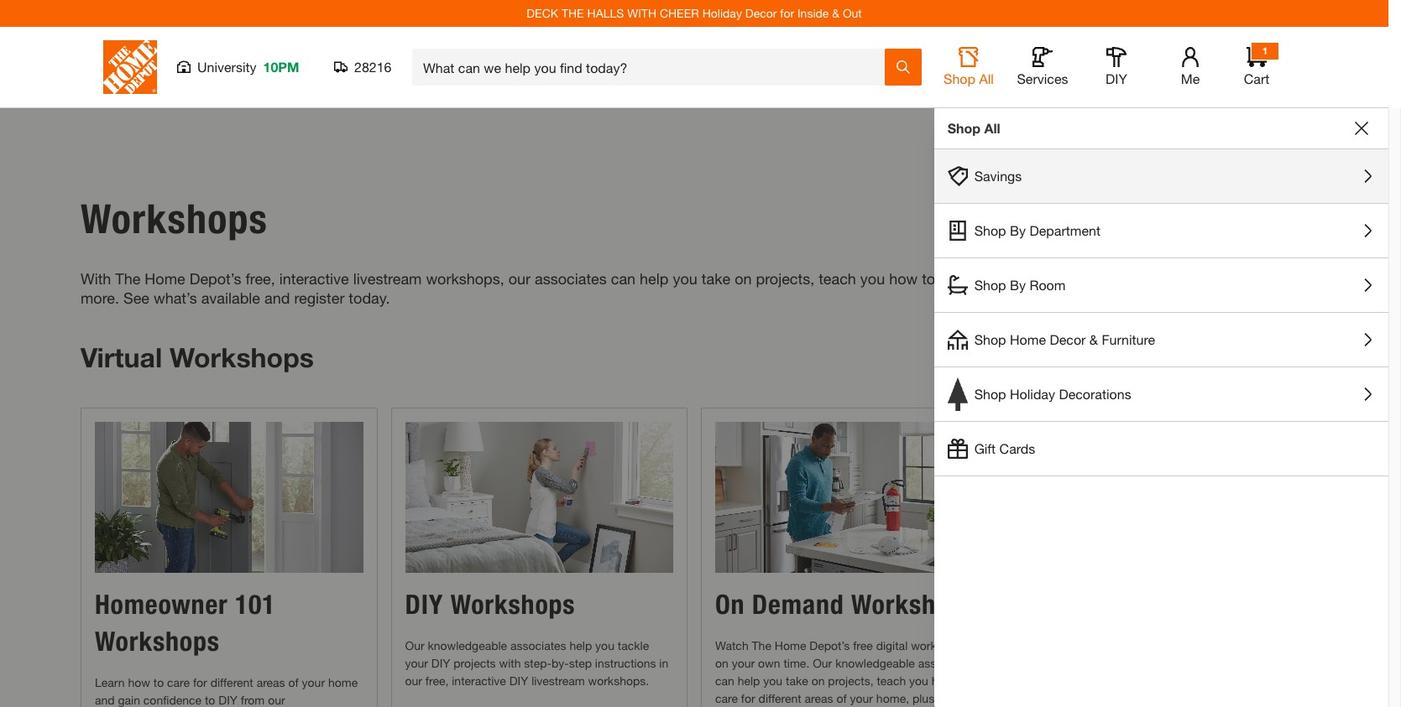 Task type: vqa. For each thing, say whether or not it's contained in the screenshot.
Class
no



Task type: describe. For each thing, give the bounding box(es) containing it.
and inside learn how to care for different areas of your home and gain confidence to diy from ou
[[95, 693, 115, 708]]

1
[[1262, 44, 1268, 57]]

with
[[627, 6, 657, 20]]

interactive inside with the home depot's free, interactive livestream workshops, our associates can help you take on projects, teach you how to care for different areas of your home, plus so much more. see what's available and register today.
[[279, 269, 349, 288]]

knowledgeable inside our knowledgeable associates help you tackle your diy projects with step-by-step instructions in our free, interactive diy livestream workshops.
[[428, 639, 507, 653]]

our inside our knowledgeable associates help you tackle your diy projects with step-by-step instructions in our free, interactive diy livestream workshops.
[[405, 639, 424, 653]]

1 vertical spatial on
[[715, 656, 729, 671]]

your down watch
[[732, 656, 755, 671]]

diy button
[[1090, 47, 1143, 87]]

associates inside with the home depot's free, interactive livestream workshops, our associates can help you take on projects, teach you how to care for different areas of your home, plus so much more. see what's available and register today.
[[535, 269, 607, 288]]

for left the inside
[[780, 6, 794, 20]]

homeowner 101 workshops
[[95, 588, 276, 658]]

shop by department button
[[934, 204, 1389, 258]]

your down free
[[850, 692, 873, 706]]

learn how to care for different areas of your home and gain confidence to diy from ou
[[95, 676, 358, 708]]

on
[[715, 588, 745, 621]]

projects
[[454, 656, 496, 671]]

cart 1
[[1244, 44, 1270, 86]]

so inside with the home depot's free, interactive livestream workshops, our associates can help you take on projects, teach you how to care for different areas of your home, plus so much more. see what's available and register today.
[[1226, 269, 1242, 288]]

gift
[[974, 441, 996, 457]]

shop holiday decorations button
[[934, 368, 1389, 421]]

shop by room
[[974, 277, 1066, 293]]

2 horizontal spatial on
[[812, 674, 825, 688]]

with
[[81, 269, 111, 288]]

furniture
[[1102, 332, 1155, 348]]

much
[[1246, 269, 1284, 288]]

register
[[294, 288, 345, 307]]

projects, inside watch the home depot's free digital workshops on your own time. our knowledgeable associates can help you take on projects, teach you how to care for different areas of your home, plus so m
[[828, 674, 874, 688]]

savings
[[974, 168, 1022, 184]]

by-
[[552, 656, 569, 671]]

and inside with the home depot's free, interactive livestream workshops, our associates can help you take on projects, teach you how to care for different areas of your home, plus so much more. see what's available and register today.
[[264, 288, 290, 307]]

with the home depot's free, interactive livestream workshops, our associates can help you take on projects, teach you how to care for different areas of your home, plus so much more. see what's available and register today.
[[81, 269, 1284, 307]]

for inside with the home depot's free, interactive livestream workshops, our associates can help you take on projects, teach you how to care for different areas of your home, plus so much more. see what's available and register today.
[[973, 269, 991, 288]]

feedback link image
[[1379, 284, 1401, 374]]

of inside watch the home depot's free digital workshops on your own time. our knowledgeable associates can help you take on projects, teach you how to care for different areas of your home, plus so m
[[837, 692, 847, 706]]

care inside learn how to care for different areas of your home and gain confidence to diy from ou
[[167, 676, 190, 690]]

our inside watch the home depot's free digital workshops on your own time. our knowledgeable associates can help you take on projects, teach you how to care for different areas of your home, plus so m
[[813, 656, 832, 671]]

28216
[[354, 59, 392, 75]]

cards
[[1000, 441, 1035, 457]]

watch the home depot's free digital workshops on your own time. our knowledgeable associates can help you take on projects, teach you how to care for different areas of your home, plus so m
[[715, 639, 983, 708]]

livestream inside our knowledgeable associates help you tackle your diy projects with step-by-step instructions in our free, interactive diy livestream workshops.
[[532, 674, 585, 688]]

shop holiday decorations
[[974, 386, 1131, 402]]

what's
[[154, 288, 197, 307]]

home, inside watch the home depot's free digital workshops on your own time. our knowledgeable associates can help you take on projects, teach you how to care for different areas of your home, plus so m
[[876, 692, 909, 706]]

all inside button
[[979, 71, 994, 86]]

101
[[235, 588, 276, 621]]

1 vertical spatial all
[[984, 120, 1001, 136]]

livestream inside with the home depot's free, interactive livestream workshops, our associates can help you take on projects, teach you how to care for different areas of your home, plus so much more. see what's available and register today.
[[353, 269, 422, 288]]

room
[[1030, 277, 1066, 293]]

deck the halls with cheer holiday decor for inside & out link
[[527, 6, 862, 20]]

teach inside with the home depot's free, interactive livestream workshops, our associates can help you take on projects, teach you how to care for different areas of your home, plus so much more. see what's available and register today.
[[819, 269, 856, 288]]

of inside with the home depot's free, interactive livestream workshops, our associates can help you take on projects, teach you how to care for different areas of your home, plus so much more. see what's available and register today.
[[1096, 269, 1109, 288]]

areas inside watch the home depot's free digital workshops on your own time. our knowledgeable associates can help you take on projects, teach you how to care for different areas of your home, plus so m
[[805, 692, 833, 706]]

learn
[[95, 676, 125, 690]]

deck
[[527, 6, 558, 20]]

shop for room
[[974, 277, 1006, 293]]

university 10pm
[[197, 59, 299, 75]]

2 in. flex putty knife image
[[405, 422, 673, 573]]

shop for decor
[[974, 332, 1006, 348]]

for inside learn how to care for different areas of your home and gain confidence to diy from ou
[[193, 676, 207, 690]]

take inside watch the home depot's free digital workshops on your own time. our knowledgeable associates can help you take on projects, teach you how to care for different areas of your home, plus so m
[[786, 674, 808, 688]]

see
[[123, 288, 149, 307]]

shop for department
[[974, 222, 1006, 238]]

step
[[569, 656, 592, 671]]

tackle
[[618, 639, 649, 653]]

shop up savings
[[948, 120, 981, 136]]

own
[[758, 656, 780, 671]]

instructions
[[595, 656, 656, 671]]

our inside our knowledgeable associates help you tackle your diy projects with step-by-step instructions in our free, interactive diy livestream workshops.
[[405, 674, 422, 688]]

so inside watch the home depot's free digital workshops on your own time. our knowledgeable associates can help you take on projects, teach you how to care for different areas of your home, plus so m
[[938, 692, 950, 706]]

areas inside with the home depot's free, interactive livestream workshops, our associates can help you take on projects, teach you how to care for different areas of your home, plus so much more. see what's available and register today.
[[1055, 269, 1091, 288]]

can inside with the home depot's free, interactive livestream workshops, our associates can help you take on projects, teach you how to care for different areas of your home, plus so much more. see what's available and register today.
[[611, 269, 636, 288]]

care inside with the home depot's free, interactive livestream workshops, our associates can help you take on projects, teach you how to care for different areas of your home, plus so much more. see what's available and register today.
[[940, 269, 969, 288]]

workshops
[[911, 639, 969, 653]]

for inside watch the home depot's free digital workshops on your own time. our knowledgeable associates can help you take on projects, teach you how to care for different areas of your home, plus so m
[[741, 692, 755, 706]]

decorations
[[1059, 386, 1131, 402]]

shop all inside shop all button
[[944, 71, 994, 86]]

how inside watch the home depot's free digital workshops on your own time. our knowledgeable associates can help you take on projects, teach you how to care for different areas of your home, plus so m
[[932, 674, 954, 688]]

shop by room button
[[934, 259, 1389, 312]]

diy workshops
[[405, 588, 575, 621]]

28216 button
[[334, 59, 392, 76]]

drawer close image
[[1355, 122, 1368, 135]]

home
[[328, 676, 358, 690]]

cart
[[1244, 71, 1270, 86]]

1 vertical spatial shop all
[[948, 120, 1001, 136]]

to inside watch the home depot's free digital workshops on your own time. our knowledgeable associates can help you take on projects, teach you how to care for different areas of your home, plus so m
[[957, 674, 968, 688]]

how inside with the home depot's free, interactive livestream workshops, our associates can help you take on projects, teach you how to care for different areas of your home, plus so much more. see what's available and register today.
[[889, 269, 918, 288]]

holiday inside shop holiday decorations button
[[1010, 386, 1055, 402]]

menu containing savings
[[934, 149, 1389, 477]]

virtual
[[81, 342, 162, 374]]

depot's for free
[[810, 639, 850, 653]]

on demand workshops
[[715, 588, 976, 621]]

shop holiday decorations preview image
[[948, 378, 968, 411]]

shop home decor & furniture button
[[934, 313, 1389, 367]]

inside
[[798, 6, 829, 20]]

workshops inside the homeowner 101 workshops
[[95, 625, 220, 658]]



Task type: locate. For each thing, give the bounding box(es) containing it.
your
[[1113, 269, 1143, 288], [405, 656, 428, 671], [732, 656, 755, 671], [302, 676, 325, 690], [850, 692, 873, 706]]

interactive inside our knowledgeable associates help you tackle your diy projects with step-by-step instructions in our free, interactive diy livestream workshops.
[[452, 674, 506, 688]]

0 horizontal spatial home,
[[876, 692, 909, 706]]

1 vertical spatial decor
[[1050, 332, 1086, 348]]

diy inside learn how to care for different areas of your home and gain confidence to diy from ou
[[219, 693, 237, 708]]

1 horizontal spatial our
[[509, 269, 531, 288]]

holiday right cheer
[[702, 6, 742, 20]]

so left much
[[1226, 269, 1242, 288]]

plus inside with the home depot's free, interactive livestream workshops, our associates can help you take on projects, teach you how to care for different areas of your home, plus so much more. see what's available and register today.
[[1193, 269, 1222, 288]]

depot's
[[189, 269, 241, 288], [810, 639, 850, 653]]

depot's for free,
[[189, 269, 241, 288]]

shop down savings
[[974, 222, 1006, 238]]

0 horizontal spatial our
[[405, 674, 422, 688]]

2 vertical spatial areas
[[805, 692, 833, 706]]

shop all
[[944, 71, 994, 86], [948, 120, 1001, 136]]

gift cards
[[974, 441, 1035, 457]]

free, inside our knowledgeable associates help you tackle your diy projects with step-by-step instructions in our free, interactive diy livestream workshops.
[[426, 674, 449, 688]]

0 vertical spatial free,
[[245, 269, 275, 288]]

0 horizontal spatial interactive
[[279, 269, 349, 288]]

home, inside with the home depot's free, interactive livestream workshops, our associates can help you take on projects, teach you how to care for different areas of your home, plus so much more. see what's available and register today.
[[1147, 269, 1189, 288]]

home for watch the home depot's free digital workshops on your own time. our knowledgeable associates can help you take on projects, teach you how to care for different areas of your home, plus so m
[[775, 639, 806, 653]]

cheer
[[660, 6, 699, 20]]

1 horizontal spatial knowledgeable
[[835, 656, 915, 671]]

shop left room
[[974, 277, 1006, 293]]

me
[[1181, 71, 1200, 86]]

free
[[853, 639, 873, 653]]

associates inside watch the home depot's free digital workshops on your own time. our knowledgeable associates can help you take on projects, teach you how to care for different areas of your home, plus so m
[[918, 656, 974, 671]]

0 vertical spatial projects,
[[756, 269, 815, 288]]

home inside button
[[1010, 332, 1046, 348]]

depot's inside with the home depot's free, interactive livestream workshops, our associates can help you take on projects, teach you how to care for different areas of your home, plus so much more. see what's available and register today.
[[189, 269, 241, 288]]

decor left the inside
[[745, 6, 777, 20]]

deck the halls with cheer holiday decor for inside & out
[[527, 6, 862, 20]]

kitchen fire extinguisher with easy mount bracket, 10 b:c, dry chemical, one-time use image
[[715, 422, 984, 573]]

0 horizontal spatial decor
[[745, 6, 777, 20]]

services button
[[1016, 47, 1070, 87]]

by for room
[[1010, 277, 1026, 293]]

0 vertical spatial shop all
[[944, 71, 994, 86]]

by left room
[[1010, 277, 1026, 293]]

different inside learn how to care for different areas of your home and gain confidence to diy from ou
[[210, 676, 253, 690]]

gain
[[118, 693, 140, 708]]

time.
[[784, 656, 810, 671]]

&
[[832, 6, 840, 20], [1090, 332, 1098, 348]]

home up the time.
[[775, 639, 806, 653]]

& inside button
[[1090, 332, 1098, 348]]

0 horizontal spatial take
[[702, 269, 731, 288]]

knowledgeable
[[428, 639, 507, 653], [835, 656, 915, 671]]

1 horizontal spatial livestream
[[532, 674, 585, 688]]

today.
[[349, 288, 390, 307]]

depot's inside watch the home depot's free digital workshops on your own time. our knowledgeable associates can help you take on projects, teach you how to care for different areas of your home, plus so m
[[810, 639, 850, 653]]

workshops up digital at the right bottom of page
[[851, 588, 976, 621]]

our inside with the home depot's free, interactive livestream workshops, our associates can help you take on projects, teach you how to care for different areas of your home, plus so much more. see what's available and register today.
[[509, 269, 531, 288]]

department
[[1030, 222, 1101, 238]]

1 horizontal spatial so
[[1226, 269, 1242, 288]]

decor inside the "shop home decor & furniture" button
[[1050, 332, 1086, 348]]

1 horizontal spatial interactive
[[452, 674, 506, 688]]

1 vertical spatial take
[[786, 674, 808, 688]]

for left room
[[973, 269, 991, 288]]

home, down digital at the right bottom of page
[[876, 692, 909, 706]]

the up own
[[752, 639, 771, 653]]

the
[[562, 6, 584, 20]]

1 horizontal spatial decor
[[1050, 332, 1086, 348]]

0 vertical spatial help
[[640, 269, 669, 288]]

the inside with the home depot's free, interactive livestream workshops, our associates can help you take on projects, teach you how to care for different areas of your home, plus so much more. see what's available and register today.
[[115, 269, 141, 288]]

different
[[995, 269, 1050, 288], [210, 676, 253, 690], [759, 692, 802, 706]]

1 horizontal spatial projects,
[[828, 674, 874, 688]]

by
[[1010, 222, 1026, 238], [1010, 277, 1026, 293]]

1 vertical spatial by
[[1010, 277, 1026, 293]]

our knowledgeable associates help you tackle your diy projects with step-by-step instructions in our free, interactive diy livestream workshops.
[[405, 639, 669, 688]]

0 horizontal spatial home
[[145, 269, 185, 288]]

the for watch
[[752, 639, 771, 653]]

your left projects
[[405, 656, 428, 671]]

2 by from the top
[[1010, 277, 1026, 293]]

in
[[659, 656, 669, 671]]

menu
[[934, 149, 1389, 477]]

0 vertical spatial different
[[995, 269, 1050, 288]]

0 horizontal spatial teach
[[819, 269, 856, 288]]

0 horizontal spatial of
[[288, 676, 299, 690]]

1 horizontal spatial holiday
[[1010, 386, 1055, 402]]

0 vertical spatial on
[[735, 269, 752, 288]]

with
[[499, 656, 521, 671]]

all left services
[[979, 71, 994, 86]]

services
[[1017, 71, 1068, 86]]

savings button
[[934, 149, 1389, 203]]

by left department
[[1010, 222, 1026, 238]]

2 vertical spatial associates
[[918, 656, 974, 671]]

1 by from the top
[[1010, 222, 1026, 238]]

teach inside watch the home depot's free digital workshops on your own time. our knowledgeable associates can help you take on projects, teach you how to care for different areas of your home, plus so m
[[877, 674, 906, 688]]

areas inside learn how to care for different areas of your home and gain confidence to diy from ou
[[257, 676, 285, 690]]

care left the shop by room in the top right of the page
[[940, 269, 969, 288]]

plus left much
[[1193, 269, 1222, 288]]

1 horizontal spatial of
[[837, 692, 847, 706]]

projects, inside with the home depot's free, interactive livestream workshops, our associates can help you take on projects, teach you how to care for different areas of your home, plus so much more. see what's available and register today.
[[756, 269, 815, 288]]

0 horizontal spatial knowledgeable
[[428, 639, 507, 653]]

shop by department
[[974, 222, 1101, 238]]

take
[[702, 269, 731, 288], [786, 674, 808, 688]]

2 horizontal spatial care
[[940, 269, 969, 288]]

1 horizontal spatial take
[[786, 674, 808, 688]]

interactive down projects
[[452, 674, 506, 688]]

gift cards link
[[934, 422, 1389, 476]]

different inside with the home depot's free, interactive livestream workshops, our associates can help you take on projects, teach you how to care for different areas of your home, plus so much more. see what's available and register today.
[[995, 269, 1050, 288]]

available
[[201, 288, 260, 307]]

how
[[889, 269, 918, 288], [932, 674, 954, 688], [128, 676, 150, 690]]

the for with
[[115, 269, 141, 288]]

livestream up today.
[[353, 269, 422, 288]]

care down watch
[[715, 692, 738, 706]]

homeowner
[[95, 588, 228, 621]]

by for department
[[1010, 222, 1026, 238]]

2 horizontal spatial help
[[738, 674, 760, 688]]

1 vertical spatial home
[[1010, 332, 1046, 348]]

help inside with the home depot's free, interactive livestream workshops, our associates can help you take on projects, teach you how to care for different areas of your home, plus so much more. see what's available and register today.
[[640, 269, 669, 288]]

1 vertical spatial holiday
[[1010, 386, 1055, 402]]

different down shop by department
[[995, 269, 1050, 288]]

1 vertical spatial knowledgeable
[[835, 656, 915, 671]]

1 vertical spatial interactive
[[452, 674, 506, 688]]

2 horizontal spatial different
[[995, 269, 1050, 288]]

our
[[405, 639, 424, 653], [813, 656, 832, 671]]

digital
[[876, 639, 908, 653]]

1 horizontal spatial help
[[640, 269, 669, 288]]

livestream down the by-
[[532, 674, 585, 688]]

shop all up savings
[[948, 120, 1001, 136]]

1 vertical spatial our
[[405, 674, 422, 688]]

2 vertical spatial care
[[715, 692, 738, 706]]

0 horizontal spatial can
[[611, 269, 636, 288]]

diy inside button
[[1106, 71, 1127, 86]]

0 horizontal spatial different
[[210, 676, 253, 690]]

different up from
[[210, 676, 253, 690]]

1 vertical spatial &
[[1090, 332, 1098, 348]]

home inside watch the home depot's free digital workshops on your own time. our knowledgeable associates can help you take on projects, teach you how to care for different areas of your home, plus so m
[[775, 639, 806, 653]]

our right home
[[405, 674, 422, 688]]

1 vertical spatial the
[[752, 639, 771, 653]]

shop down the shop by room in the top right of the page
[[974, 332, 1006, 348]]

0 vertical spatial all
[[979, 71, 994, 86]]

to inside with the home depot's free, interactive livestream workshops, our associates can help you take on projects, teach you how to care for different areas of your home, plus so much more. see what's available and register today.
[[922, 269, 935, 288]]

knowledgeable inside watch the home depot's free digital workshops on your own time. our knowledgeable associates can help you take on projects, teach you how to care for different areas of your home, plus so m
[[835, 656, 915, 671]]

you inside our knowledgeable associates help you tackle your diy projects with step-by-step instructions in our free, interactive diy livestream workshops.
[[595, 639, 615, 653]]

0 vertical spatial our
[[509, 269, 531, 288]]

1 horizontal spatial home,
[[1147, 269, 1189, 288]]

our right workshops,
[[509, 269, 531, 288]]

out
[[843, 6, 862, 20]]

your down the shop by department button
[[1113, 269, 1143, 288]]

university
[[197, 59, 256, 75]]

belleview venetian bronze single cylinder door handleset with cove door knob featuring smartkey security image
[[95, 422, 363, 573]]

1 vertical spatial projects,
[[828, 674, 874, 688]]

1 horizontal spatial different
[[759, 692, 802, 706]]

decor up shop holiday decorations
[[1050, 332, 1086, 348]]

and left register
[[264, 288, 290, 307]]

knowledgeable up projects
[[428, 639, 507, 653]]

0 horizontal spatial so
[[938, 692, 950, 706]]

0 vertical spatial and
[[264, 288, 290, 307]]

areas up from
[[257, 676, 285, 690]]

0 horizontal spatial care
[[167, 676, 190, 690]]

1 vertical spatial help
[[570, 639, 592, 653]]

0 horizontal spatial holiday
[[702, 6, 742, 20]]

halls
[[587, 6, 624, 20]]

the home depot logo image
[[103, 40, 157, 94]]

1 vertical spatial home,
[[876, 692, 909, 706]]

1 horizontal spatial on
[[735, 269, 752, 288]]

different inside watch the home depot's free digital workshops on your own time. our knowledgeable associates can help you take on projects, teach you how to care for different areas of your home, plus so m
[[759, 692, 802, 706]]

0 vertical spatial associates
[[535, 269, 607, 288]]

and down learn
[[95, 693, 115, 708]]

diy
[[1106, 71, 1127, 86], [405, 588, 443, 621], [431, 656, 450, 671], [509, 674, 528, 688], [219, 693, 237, 708]]

0 horizontal spatial depot's
[[189, 269, 241, 288]]

2 horizontal spatial of
[[1096, 269, 1109, 288]]

shop all button
[[942, 47, 996, 87]]

0 horizontal spatial our
[[405, 639, 424, 653]]

home, down the shop by department button
[[1147, 269, 1189, 288]]

livestream
[[353, 269, 422, 288], [532, 674, 585, 688]]

1 vertical spatial different
[[210, 676, 253, 690]]

1 horizontal spatial depot's
[[810, 639, 850, 653]]

so
[[1226, 269, 1242, 288], [938, 692, 950, 706]]

0 horizontal spatial free,
[[245, 269, 275, 288]]

free, inside with the home depot's free, interactive livestream workshops, our associates can help you take on projects, teach you how to care for different areas of your home, plus so much more. see what's available and register today.
[[245, 269, 275, 288]]

to
[[922, 269, 935, 288], [957, 674, 968, 688], [153, 676, 164, 690], [205, 693, 215, 708]]

you
[[673, 269, 698, 288], [860, 269, 885, 288], [595, 639, 615, 653], [763, 674, 783, 688], [909, 674, 928, 688]]

0 vertical spatial teach
[[819, 269, 856, 288]]

1 horizontal spatial plus
[[1193, 269, 1222, 288]]

0 vertical spatial knowledgeable
[[428, 639, 507, 653]]

shop home decor & furniture
[[974, 332, 1155, 348]]

care up the confidence
[[167, 676, 190, 690]]

shop all left services
[[944, 71, 994, 86]]

0 horizontal spatial help
[[570, 639, 592, 653]]

& left furniture
[[1090, 332, 1098, 348]]

the inside watch the home depot's free digital workshops on your own time. our knowledgeable associates can help you take on projects, teach you how to care for different areas of your home, plus so m
[[752, 639, 771, 653]]

watch
[[715, 639, 749, 653]]

0 horizontal spatial projects,
[[756, 269, 815, 288]]

2 horizontal spatial home
[[1010, 332, 1046, 348]]

and
[[264, 288, 290, 307], [95, 693, 115, 708]]

your inside our knowledgeable associates help you tackle your diy projects with step-by-step instructions in our free, interactive diy livestream workshops.
[[405, 656, 428, 671]]

from
[[241, 693, 265, 708]]

knowledgeable down free
[[835, 656, 915, 671]]

step-
[[524, 656, 552, 671]]

shop for decorations
[[974, 386, 1006, 402]]

teach
[[819, 269, 856, 288], [877, 674, 906, 688]]

help
[[640, 269, 669, 288], [570, 639, 592, 653], [738, 674, 760, 688]]

can inside watch the home depot's free digital workshops on your own time. our knowledgeable associates can help you take on projects, teach you how to care for different areas of your home, plus so m
[[715, 674, 734, 688]]

depot's up available
[[189, 269, 241, 288]]

plus
[[1193, 269, 1222, 288], [913, 692, 935, 706]]

holiday up 'cards'
[[1010, 386, 1055, 402]]

workshops down homeowner
[[95, 625, 220, 658]]

0 vertical spatial the
[[115, 269, 141, 288]]

interactive up register
[[279, 269, 349, 288]]

help inside watch the home depot's free digital workshops on your own time. our knowledgeable associates can help you take on projects, teach you how to care for different areas of your home, plus so m
[[738, 674, 760, 688]]

interactive
[[279, 269, 349, 288], [452, 674, 506, 688]]

10pm
[[263, 59, 299, 75]]

1 horizontal spatial free,
[[426, 674, 449, 688]]

workshops,
[[426, 269, 504, 288]]

home up the what's
[[145, 269, 185, 288]]

me button
[[1164, 47, 1217, 87]]

0 horizontal spatial and
[[95, 693, 115, 708]]

the up see
[[115, 269, 141, 288]]

home inside with the home depot's free, interactive livestream workshops, our associates can help you take on projects, teach you how to care for different areas of your home, plus so much more. see what's available and register today.
[[145, 269, 185, 288]]

workshops down available
[[170, 342, 314, 374]]

your inside learn how to care for different areas of your home and gain confidence to diy from ou
[[302, 676, 325, 690]]

associates inside our knowledgeable associates help you tackle your diy projects with step-by-step instructions in our free, interactive diy livestream workshops.
[[510, 639, 566, 653]]

your left home
[[302, 676, 325, 690]]

for down watch
[[741, 692, 755, 706]]

2 horizontal spatial how
[[932, 674, 954, 688]]

workshops
[[81, 195, 268, 243], [170, 342, 314, 374], [451, 588, 575, 621], [851, 588, 976, 621], [95, 625, 220, 658]]

1 horizontal spatial home
[[775, 639, 806, 653]]

2 vertical spatial different
[[759, 692, 802, 706]]

of
[[1096, 269, 1109, 288], [288, 676, 299, 690], [837, 692, 847, 706]]

so down 'workshops'
[[938, 692, 950, 706]]

depot's left free
[[810, 639, 850, 653]]

1 horizontal spatial how
[[889, 269, 918, 288]]

workshops.
[[588, 674, 649, 688]]

plus inside watch the home depot's free digital workshops on your own time. our knowledgeable associates can help you take on projects, teach you how to care for different areas of your home, plus so m
[[913, 692, 935, 706]]

1 horizontal spatial can
[[715, 674, 734, 688]]

0 vertical spatial our
[[405, 639, 424, 653]]

1 horizontal spatial care
[[715, 692, 738, 706]]

What can we help you find today? search field
[[423, 50, 884, 85]]

plus down 'workshops'
[[913, 692, 935, 706]]

home for with the home depot's free, interactive livestream workshops, our associates can help you take on projects, teach you how to care for different areas of your home, plus so much more. see what's available and register today.
[[145, 269, 185, 288]]

0 vertical spatial home,
[[1147, 269, 1189, 288]]

all up savings
[[984, 120, 1001, 136]]

take inside with the home depot's free, interactive livestream workshops, our associates can help you take on projects, teach you how to care for different areas of your home, plus so much more. see what's available and register today.
[[702, 269, 731, 288]]

on inside with the home depot's free, interactive livestream workshops, our associates can help you take on projects, teach you how to care for different areas of your home, plus so much more. see what's available and register today.
[[735, 269, 752, 288]]

of inside learn how to care for different areas of your home and gain confidence to diy from ou
[[288, 676, 299, 690]]

0 vertical spatial holiday
[[702, 6, 742, 20]]

our
[[509, 269, 531, 288], [405, 674, 422, 688]]

1 horizontal spatial &
[[1090, 332, 1098, 348]]

demand
[[752, 588, 844, 621]]

areas down department
[[1055, 269, 1091, 288]]

2 vertical spatial on
[[812, 674, 825, 688]]

more.
[[81, 288, 119, 307]]

& left out
[[832, 6, 840, 20]]

0 vertical spatial care
[[940, 269, 969, 288]]

2 vertical spatial home
[[775, 639, 806, 653]]

your inside with the home depot's free, interactive livestream workshops, our associates can help you take on projects, teach you how to care for different areas of your home, plus so much more. see what's available and register today.
[[1113, 269, 1143, 288]]

0 vertical spatial depot's
[[189, 269, 241, 288]]

holiday
[[702, 6, 742, 20], [1010, 386, 1055, 402]]

0 horizontal spatial &
[[832, 6, 840, 20]]

1 horizontal spatial our
[[813, 656, 832, 671]]

0 vertical spatial interactive
[[279, 269, 349, 288]]

home down the shop by room in the top right of the page
[[1010, 332, 1046, 348]]

1 vertical spatial of
[[288, 676, 299, 690]]

care inside watch the home depot's free digital workshops on your own time. our knowledgeable associates can help you take on projects, teach you how to care for different areas of your home, plus so m
[[715, 692, 738, 706]]

areas down the time.
[[805, 692, 833, 706]]

virtual workshops
[[81, 342, 314, 374]]

different down own
[[759, 692, 802, 706]]

confidence
[[143, 693, 202, 708]]

1 vertical spatial areas
[[257, 676, 285, 690]]

0 horizontal spatial plus
[[913, 692, 935, 706]]

all
[[979, 71, 994, 86], [984, 120, 1001, 136]]

0 vertical spatial take
[[702, 269, 731, 288]]

help inside our knowledgeable associates help you tackle your diy projects with step-by-step instructions in our free, interactive diy livestream workshops.
[[570, 639, 592, 653]]

projects,
[[756, 269, 815, 288], [828, 674, 874, 688]]

0 horizontal spatial how
[[128, 676, 150, 690]]

workshops up with
[[451, 588, 575, 621]]

shop right shop holiday decorations preview "image"
[[974, 386, 1006, 402]]

how inside learn how to care for different areas of your home and gain confidence to diy from ou
[[128, 676, 150, 690]]

for up the confidence
[[193, 676, 207, 690]]

shop left services
[[944, 71, 976, 86]]

1 vertical spatial our
[[813, 656, 832, 671]]

1 horizontal spatial areas
[[805, 692, 833, 706]]

1 vertical spatial depot's
[[810, 639, 850, 653]]

workshops up the what's
[[81, 195, 268, 243]]

can
[[611, 269, 636, 288], [715, 674, 734, 688]]



